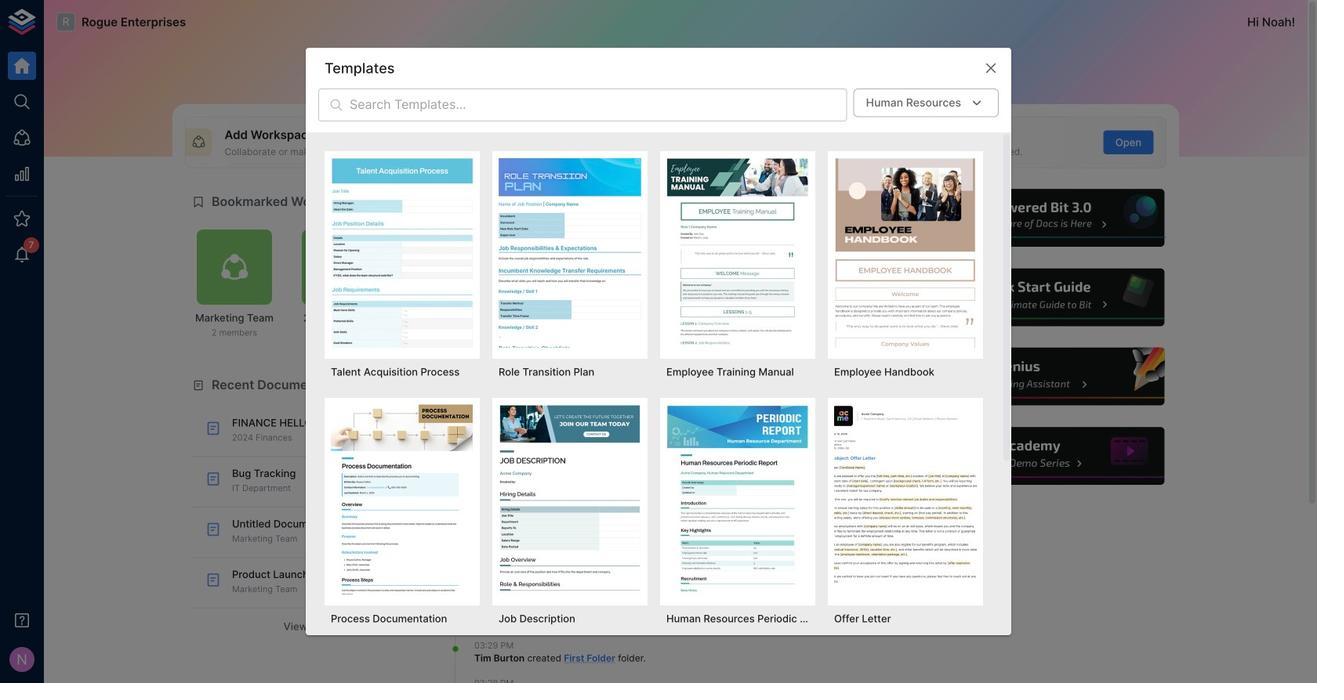 Task type: describe. For each thing, give the bounding box(es) containing it.
employee training manual image
[[666, 158, 809, 348]]

role transition plan image
[[499, 158, 641, 348]]

Search Templates... text field
[[350, 89, 847, 122]]

4 help image from the top
[[931, 425, 1167, 487]]

2 help image from the top
[[931, 266, 1167, 329]]

1 help image from the top
[[931, 187, 1167, 249]]

offer letter image
[[834, 405, 977, 595]]

process documentation image
[[331, 405, 474, 595]]



Task type: locate. For each thing, give the bounding box(es) containing it.
human resources periodic report image
[[666, 405, 809, 595]]

talent acquisition process image
[[331, 158, 474, 348]]

help image
[[931, 187, 1167, 249], [931, 266, 1167, 329], [931, 346, 1167, 408], [931, 425, 1167, 487]]

employee handbook image
[[834, 158, 977, 348]]

job description image
[[499, 405, 641, 595]]

dialog
[[306, 48, 1011, 684]]

3 help image from the top
[[931, 346, 1167, 408]]



Task type: vqa. For each thing, say whether or not it's contained in the screenshot.
DIALOG
yes



